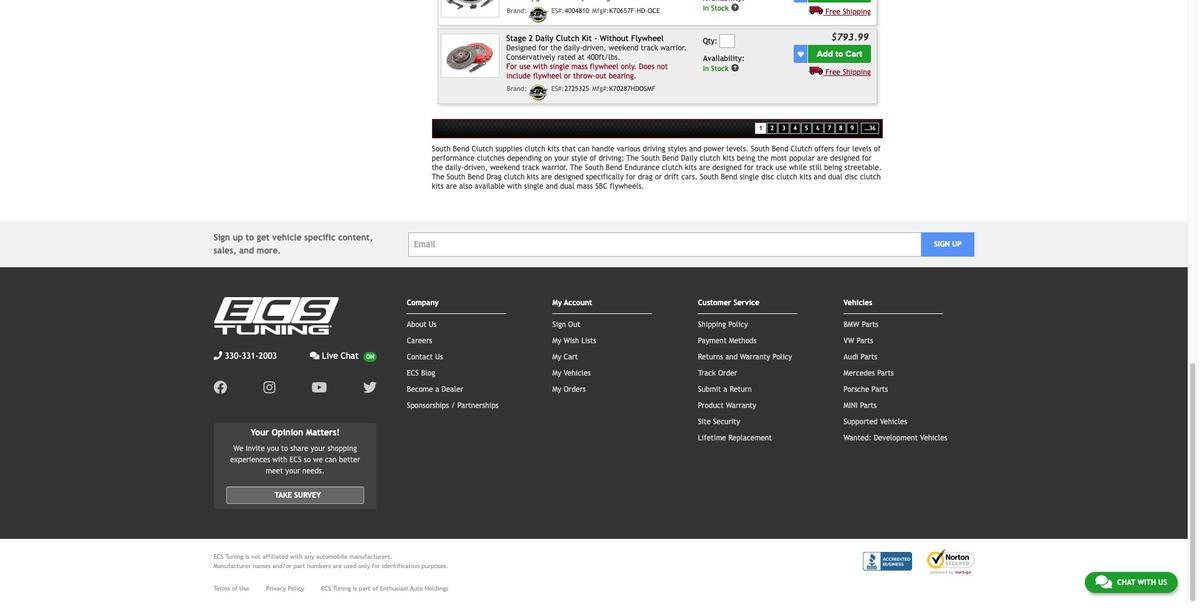 Task type: describe. For each thing, give the bounding box(es) containing it.
2 horizontal spatial track
[[756, 164, 774, 172]]

7
[[828, 124, 831, 131]]

submit
[[698, 386, 721, 394]]

0 horizontal spatial flywheel
[[533, 72, 562, 81]]

are down "power"
[[699, 164, 710, 172]]

warrior. inside south bend clutch supplies clutch kits that can handle various driving styles and power levels. south bend clutch offers four levels of performance clutches depending on your style of driving; the south bend daily clutch kits being the most popular are designed for the daily-driven, weekend track warrior. the south bend endurance clutch kits are designed for track use while still being streetable. the south bend drag clutch kits are designed specifically for drag or drift cars. south bend single disc clutch kits and dual disc clutch kits are also available with single and dual mass sbc flywheels.
[[542, 164, 568, 172]]

2 free shipping from the top
[[826, 68, 871, 77]]

2 vertical spatial designed
[[554, 173, 584, 182]]

driven, inside south bend clutch supplies clutch kits that can handle various driving styles and power levels. south bend clutch offers four levels of performance clutches depending on your style of driving; the south bend daily clutch kits being the most popular are designed for the daily-driven, weekend track warrior. the south bend endurance clutch kits are designed for track use while still being streetable. the south bend drag clutch kits are designed specifically for drag or drift cars. south bend single disc clutch kits and dual disc clutch kits are also available with single and dual mass sbc flywheels.
[[464, 164, 488, 172]]

lifetime
[[698, 434, 726, 443]]

$793.99
[[831, 31, 869, 42]]

daily inside stage 2 daily clutch kit - without flywheel designed for the daily-driven, weekend track warrior. conservatively rated at 400ft/lbs. for use with single mass flywheel only. does not include flywheel or throw-out bearing.
[[536, 34, 554, 43]]

my for my account
[[553, 299, 562, 308]]

kits down levels.
[[723, 154, 735, 163]]

in inside availability: in stock
[[703, 64, 709, 73]]

clutch up depending
[[525, 145, 546, 154]]

and down on
[[546, 182, 558, 191]]

1 link
[[755, 123, 767, 134]]

0 horizontal spatial dual
[[560, 182, 575, 191]]

supplies
[[496, 145, 523, 154]]

lifetime replacement link
[[698, 434, 772, 443]]

es#: 2725325 mfg#: k70287hdosmf
[[551, 85, 656, 92]]

4 link
[[790, 123, 801, 134]]

part inside ecs tuning is not affiliated with any automobile manufacturers. manufacturer names and/or part numbers are used only for identification purposes.
[[294, 563, 305, 570]]

my for my orders
[[553, 386, 562, 394]]

flywheel
[[631, 34, 664, 43]]

bend up 'also'
[[468, 173, 484, 182]]

invite
[[246, 445, 265, 453]]

1 vertical spatial cart
[[564, 353, 578, 362]]

ecs tuning is not affiliated with any automobile manufacturers. manufacturer names and/or part numbers are used only for identification purposes.
[[214, 554, 448, 570]]

with inside ecs tuning is not affiliated with any automobile manufacturers. manufacturer names and/or part numbers are used only for identification purposes.
[[290, 554, 303, 561]]

clutch right drag on the top left of the page
[[504, 173, 525, 182]]

up for sign up to get vehicle specific content, sales, and more.
[[233, 233, 243, 243]]

kits down while
[[800, 173, 812, 182]]

product
[[698, 402, 724, 410]]

site security link
[[698, 418, 740, 427]]

contact us link
[[407, 353, 443, 362]]

dealer
[[442, 386, 463, 394]]

bend down styles
[[662, 154, 679, 163]]

2 vertical spatial the
[[432, 164, 443, 172]]

add
[[817, 49, 833, 60]]

1 vertical spatial single
[[740, 173, 759, 182]]

while
[[789, 164, 807, 172]]

2 free shipping image from the top
[[809, 66, 824, 75]]

comments image
[[310, 352, 320, 361]]

3
[[782, 124, 786, 131]]

sign for sign up to get vehicle specific content, sales, and more.
[[214, 233, 230, 243]]

es#: for es#: 2725325 mfg#: k70287hdosmf
[[551, 85, 564, 92]]

1 horizontal spatial designed
[[713, 164, 742, 172]]

0 horizontal spatial your
[[286, 467, 300, 476]]

mercedes parts link
[[844, 369, 894, 378]]

us for about us
[[429, 321, 437, 329]]

parts for porsche parts
[[872, 386, 888, 394]]

1 horizontal spatial being
[[824, 164, 843, 172]]

with inside south bend clutch supplies clutch kits that can handle various driving styles and power levels. south bend clutch offers four levels of performance clutches depending on your style of driving; the south bend daily clutch kits being the most popular are designed for the daily-driven, weekend track warrior. the south bend endurance clutch kits are designed for track use while still being streetable. the south bend drag clutch kits are designed specifically for drag or drift cars. south bend single disc clutch kits and dual disc clutch kits are also available with single and dual mass sbc flywheels.
[[507, 182, 522, 191]]

south bend clutch - corporate logo image for es#: 4004810 mfg#: k70657f-hd-oce
[[529, 7, 549, 22]]

site
[[698, 418, 711, 427]]

ecs for ecs tuning is not affiliated with any automobile manufacturers. manufacturer names and/or part numbers are used only for identification purposes.
[[214, 554, 224, 561]]

cars.
[[682, 173, 698, 182]]

clutch inside stage 2 daily clutch kit - without flywheel designed for the daily-driven, weekend track warrior. conservatively rated at 400ft/lbs. for use with single mass flywheel only. does not include flywheel or throw-out bearing.
[[556, 34, 580, 43]]

vehicles up wanted: development vehicles on the bottom of page
[[880, 418, 908, 427]]

es#2725325 - k70287hdosmf - stage 2 daily clutch kit - without flywheel - designed for the daily-driven, weekend track warrior. conservatively rated at 400ft/lbs. - south bend clutch - audi volkswagen image
[[441, 34, 500, 78]]

Email email field
[[409, 232, 922, 257]]

vw
[[844, 337, 855, 346]]

for inside stage 2 daily clutch kit - without flywheel designed for the daily-driven, weekend track warrior. conservatively rated at 400ft/lbs. for use with single mass flywheel only. does not include flywheel or throw-out bearing.
[[539, 44, 548, 53]]

more.
[[257, 246, 281, 256]]

vehicles up bmw parts
[[844, 299, 873, 308]]

are down offers
[[817, 154, 828, 163]]

with inside we invite you to share your shopping experiences with ecs so we can better meet your needs.
[[273, 456, 287, 465]]

numbers
[[307, 563, 331, 570]]

returns
[[698, 353, 723, 362]]

0 horizontal spatial clutch
[[472, 145, 493, 154]]

sbc
[[595, 182, 608, 191]]

5
[[805, 124, 808, 131]]

to inside sign up to get vehicle specific content, sales, and more.
[[246, 233, 254, 243]]

south down 1 link
[[751, 145, 770, 154]]

mfg#: for k70657f-
[[592, 7, 609, 14]]

use inside stage 2 daily clutch kit - without flywheel designed for the daily-driven, weekend track warrior. conservatively rated at 400ft/lbs. for use with single mass flywheel only. does not include flywheel or throw-out bearing.
[[520, 63, 531, 71]]

survey
[[294, 491, 321, 500]]

take survey link
[[226, 487, 365, 505]]

bend up 'most'
[[772, 145, 789, 154]]

are down on
[[541, 173, 552, 182]]

four
[[837, 145, 850, 154]]

daily- inside stage 2 daily clutch kit - without flywheel designed for the daily-driven, weekend track warrior. conservatively rated at 400ft/lbs. for use with single mass flywheel only. does not include flywheel or throw-out bearing.
[[564, 44, 583, 53]]

2 inside 2 'link'
[[771, 124, 774, 131]]

your
[[251, 428, 269, 438]]

so
[[304, 456, 311, 465]]

availability: in stock
[[703, 55, 745, 73]]

out
[[596, 72, 607, 81]]

2 horizontal spatial clutch
[[791, 145, 813, 154]]

return
[[730, 386, 752, 394]]

flywheels.
[[610, 182, 644, 191]]

brand: for es#: 4004810 mfg#: k70657f-hd-oce
[[507, 7, 527, 14]]

sign up
[[934, 240, 962, 249]]

kits up on
[[548, 145, 560, 154]]

1 vertical spatial the
[[570, 164, 583, 172]]

my orders link
[[553, 386, 586, 394]]

comments image
[[1096, 575, 1113, 590]]

my for my wish lists
[[553, 337, 562, 346]]

get
[[257, 233, 270, 243]]

for inside ecs tuning is not affiliated with any automobile manufacturers. manufacturer names and/or part numbers are used only for identification purposes.
[[372, 563, 380, 570]]

twitter logo image
[[363, 381, 377, 395]]

for up the streetable.
[[862, 154, 872, 163]]

1 in from the top
[[703, 4, 709, 12]]

clutch down while
[[777, 173, 798, 182]]

most
[[771, 154, 787, 163]]

can inside we invite you to share your shopping experiences with ecs so we can better meet your needs.
[[325, 456, 337, 465]]

driven, inside stage 2 daily clutch kit - without flywheel designed for the daily-driven, weekend track warrior. conservatively rated at 400ft/lbs. for use with single mass flywheel only. does not include flywheel or throw-out bearing.
[[583, 44, 607, 53]]

payment
[[698, 337, 727, 346]]

es#: for es#: 4004810 mfg#: k70657f-hd-oce
[[551, 7, 564, 14]]

track inside stage 2 daily clutch kit - without flywheel designed for the daily-driven, weekend track warrior. conservatively rated at 400ft/lbs. for use with single mass flywheel only. does not include flywheel or throw-out bearing.
[[641, 44, 658, 53]]

performance
[[432, 154, 475, 163]]

specifically
[[586, 173, 624, 182]]

brand: for es#: 2725325 mfg#: k70287hdosmf
[[507, 85, 527, 92]]

wanted:
[[844, 434, 872, 443]]

and down the still
[[814, 173, 826, 182]]

audi
[[844, 353, 859, 362]]

audi parts
[[844, 353, 878, 362]]

various
[[617, 145, 641, 154]]

kit
[[582, 34, 592, 43]]

3 link
[[779, 123, 789, 134]]

designed
[[506, 44, 536, 53]]

porsche parts
[[844, 386, 888, 394]]

sign out link
[[553, 321, 581, 329]]

1 vertical spatial warranty
[[726, 402, 757, 410]]

or inside stage 2 daily clutch kit - without flywheel designed for the daily-driven, weekend track warrior. conservatively rated at 400ft/lbs. for use with single mass flywheel only. does not include flywheel or throw-out bearing.
[[564, 72, 571, 81]]

1 vertical spatial part
[[359, 586, 371, 592]]

question sign image
[[731, 64, 740, 73]]

of left use
[[232, 586, 238, 592]]

privacy
[[266, 586, 286, 592]]

sponsorships
[[407, 402, 449, 410]]

parts for mini parts
[[860, 402, 877, 410]]

not inside stage 2 daily clutch kit - without flywheel designed for the daily-driven, weekend track warrior. conservatively rated at 400ft/lbs. for use with single mass flywheel only. does not include flywheel or throw-out bearing.
[[657, 63, 668, 71]]

not inside ecs tuning is not affiliated with any automobile manufacturers. manufacturer names and/or part numbers are used only for identification purposes.
[[251, 554, 261, 561]]

returns and warranty policy
[[698, 353, 792, 362]]

1 vertical spatial policy
[[773, 353, 792, 362]]

chat inside chat with us link
[[1118, 579, 1136, 588]]

policy for privacy policy
[[288, 586, 304, 592]]

free for second the free shipping icon from the top of the page
[[826, 68, 841, 77]]

track order link
[[698, 369, 737, 378]]

cart inside button
[[846, 49, 863, 60]]

conservatively
[[506, 53, 555, 62]]

instagram logo image
[[263, 381, 276, 395]]

to inside we invite you to share your shopping experiences with ecs so we can better meet your needs.
[[281, 445, 288, 453]]

blog
[[421, 369, 435, 378]]

available
[[475, 182, 505, 191]]

of left enthusiast
[[373, 586, 378, 592]]

1 horizontal spatial dual
[[828, 173, 843, 182]]

is for not
[[245, 554, 250, 561]]

2 vertical spatial us
[[1159, 579, 1168, 588]]

south bend clutch supplies clutch kits that can handle various driving styles and power levels. south bend clutch offers four levels of performance clutches depending on your style of driving; the south bend daily clutch kits being the most popular are designed for the daily-driven, weekend track warrior. the south bend endurance clutch kits are designed for track use while still being streetable. the south bend drag clutch kits are designed specifically for drag or drift cars. south bend single disc clutch kits and dual disc clutch kits are also available with single and dual mass sbc flywheels.
[[432, 145, 882, 191]]

mercedes
[[844, 369, 875, 378]]

south bend clutch - corporate logo image for es#: 2725325 mfg#: k70287hdosmf
[[529, 85, 549, 101]]

and up order
[[726, 353, 738, 362]]

stock inside availability: in stock
[[711, 64, 729, 73]]

payment methods link
[[698, 337, 757, 346]]

1 vertical spatial the
[[758, 154, 769, 163]]

1 horizontal spatial your
[[311, 445, 325, 453]]

mass inside south bend clutch supplies clutch kits that can handle various driving styles and power levels. south bend clutch offers four levels of performance clutches depending on your style of driving; the south bend daily clutch kits being the most popular are designed for the daily-driven, weekend track warrior. the south bend endurance clutch kits are designed for track use while still being streetable. the south bend drag clutch kits are designed specifically for drag or drift cars. south bend single disc clutch kits and dual disc clutch kits are also available with single and dual mass sbc flywheels.
[[577, 182, 593, 191]]

ecs tuning image
[[214, 298, 338, 335]]

shipping for second the free shipping icon from the bottom
[[843, 8, 871, 16]]

auto
[[410, 586, 423, 592]]

experiences
[[230, 456, 270, 465]]

add to cart
[[817, 49, 863, 60]]

330-331-2003 link
[[214, 350, 277, 363]]

kits up the 'cars.'
[[685, 164, 697, 172]]

rated
[[558, 53, 576, 62]]

bend down levels.
[[721, 173, 738, 182]]

330-331-2003
[[225, 351, 277, 361]]

still
[[810, 164, 822, 172]]

for down levels.
[[744, 164, 754, 172]]

sales,
[[214, 246, 237, 256]]

enthusiast
[[380, 586, 409, 592]]

400ft/lbs.
[[587, 53, 621, 62]]

bmw parts link
[[844, 321, 879, 329]]

orders
[[564, 386, 586, 394]]

0 horizontal spatial being
[[737, 154, 755, 163]]



Task type: vqa. For each thing, say whether or not it's contained in the screenshot.
FLYWHEELS.
yes



Task type: locate. For each thing, give the bounding box(es) containing it.
cart down wish
[[564, 353, 578, 362]]

your inside south bend clutch supplies clutch kits that can handle various driving styles and power levels. south bend clutch offers four levels of performance clutches depending on your style of driving; the south bend daily clutch kits being the most popular are designed for the daily-driven, weekend track warrior. the south bend endurance clutch kits are designed for track use while still being streetable. the south bend drag clutch kits are designed specifically for drag or drift cars. south bend single disc clutch kits and dual disc clutch kits are also available with single and dual mass sbc flywheels.
[[555, 154, 569, 163]]

4 my from the top
[[553, 369, 562, 378]]

lists
[[582, 337, 597, 346]]

ecs down numbers
[[321, 586, 331, 592]]

clutch left the kit
[[556, 34, 580, 43]]

2 vertical spatial to
[[281, 445, 288, 453]]

privacy policy
[[266, 586, 304, 592]]

0 horizontal spatial is
[[245, 554, 250, 561]]

1 horizontal spatial or
[[655, 173, 662, 182]]

my left orders
[[553, 386, 562, 394]]

use inside south bend clutch supplies clutch kits that can handle various driving styles and power levels. south bend clutch offers four levels of performance clutches depending on your style of driving; the south bend daily clutch kits being the most popular are designed for the daily-driven, weekend track warrior. the south bend endurance clutch kits are designed for track use while still being streetable. the south bend drag clutch kits are designed specifically for drag or drift cars. south bend single disc clutch kits and dual disc clutch kits are also available with single and dual mass sbc flywheels.
[[776, 164, 787, 172]]

a for submit
[[724, 386, 728, 394]]

2 horizontal spatial sign
[[934, 240, 950, 249]]

5 my from the top
[[553, 386, 562, 394]]

add to wish list image
[[798, 51, 804, 57]]

0 vertical spatial mass
[[572, 63, 588, 71]]

0 vertical spatial stock
[[711, 4, 729, 12]]

submit a return
[[698, 386, 752, 394]]

4
[[794, 124, 797, 131]]

single down levels.
[[740, 173, 759, 182]]

2 brand: from the top
[[507, 85, 527, 92]]

south up "performance"
[[432, 145, 451, 154]]

part down any
[[294, 563, 305, 570]]

south down driving
[[641, 154, 660, 163]]

my account
[[553, 299, 592, 308]]

1 south bend clutch - corporate logo image from the top
[[529, 7, 549, 22]]

1 horizontal spatial the
[[551, 44, 562, 53]]

supported vehicles
[[844, 418, 908, 427]]

1 vertical spatial es#:
[[551, 85, 564, 92]]

0 horizontal spatial driven,
[[464, 164, 488, 172]]

share
[[290, 445, 308, 453]]

careers link
[[407, 337, 432, 346]]

service
[[734, 299, 760, 308]]

shipping policy link
[[698, 321, 748, 329]]

1 my from the top
[[553, 299, 562, 308]]

drift
[[664, 173, 679, 182]]

1 horizontal spatial sign
[[553, 321, 566, 329]]

2 inside stage 2 daily clutch kit - without flywheel designed for the daily-driven, weekend track warrior. conservatively rated at 400ft/lbs. for use with single mass flywheel only. does not include flywheel or throw-out bearing.
[[529, 34, 533, 43]]

not
[[657, 63, 668, 71], [251, 554, 261, 561]]

brand:
[[507, 7, 527, 14], [507, 85, 527, 92]]

us for contact us
[[435, 353, 443, 362]]

sign
[[214, 233, 230, 243], [934, 240, 950, 249], [553, 321, 566, 329]]

1 vertical spatial daily-
[[445, 164, 464, 172]]

0 vertical spatial to
[[836, 49, 844, 60]]

of right style
[[590, 154, 597, 163]]

the left 'most'
[[758, 154, 769, 163]]

or up '2725325'
[[564, 72, 571, 81]]

become a dealer link
[[407, 386, 463, 394]]

with left any
[[290, 554, 303, 561]]

1 horizontal spatial daily-
[[564, 44, 583, 53]]

bend up "performance"
[[453, 145, 470, 154]]

1 vertical spatial stock
[[711, 64, 729, 73]]

are inside ecs tuning is not affiliated with any automobile manufacturers. manufacturer names and/or part numbers are used only for identification purposes.
[[333, 563, 342, 570]]

ecs inside ecs tuning is not affiliated with any automobile manufacturers. manufacturer names and/or part numbers are used only for identification purposes.
[[214, 554, 224, 561]]

sign inside sign up button
[[934, 240, 950, 249]]

vehicles right development
[[920, 434, 948, 443]]

0 vertical spatial use
[[520, 63, 531, 71]]

kits down depending
[[527, 173, 539, 182]]

handle
[[592, 145, 615, 154]]

and
[[689, 145, 702, 154], [814, 173, 826, 182], [546, 182, 558, 191], [239, 246, 254, 256], [726, 353, 738, 362]]

better
[[339, 456, 360, 465]]

1 vertical spatial your
[[311, 445, 325, 453]]

1 horizontal spatial chat
[[1118, 579, 1136, 588]]

1 vertical spatial chat
[[1118, 579, 1136, 588]]

1 vertical spatial free shipping image
[[809, 66, 824, 75]]

site security
[[698, 418, 740, 427]]

/
[[451, 402, 455, 410]]

oce
[[648, 7, 660, 14]]

a for become
[[435, 386, 439, 394]]

0 vertical spatial shipping
[[843, 8, 871, 16]]

driving;
[[599, 154, 624, 163]]

add to cart button
[[809, 45, 871, 63]]

your down that at the left of the page
[[555, 154, 569, 163]]

0 vertical spatial weekend
[[609, 44, 639, 53]]

0 vertical spatial daily
[[536, 34, 554, 43]]

with
[[533, 63, 548, 71], [507, 182, 522, 191], [273, 456, 287, 465], [290, 554, 303, 561], [1138, 579, 1156, 588]]

phone image
[[214, 352, 222, 361]]

0 vertical spatial brand:
[[507, 7, 527, 14]]

0 vertical spatial in
[[703, 4, 709, 12]]

1 free shipping image from the top
[[809, 6, 824, 15]]

1 vertical spatial mfg#:
[[592, 85, 609, 92]]

clutch down the streetable.
[[860, 173, 881, 182]]

1 free shipping from the top
[[826, 8, 871, 16]]

0 horizontal spatial not
[[251, 554, 261, 561]]

free up $793.99
[[826, 8, 841, 16]]

we
[[233, 445, 244, 453]]

mfg#: for k70287hdosmf
[[592, 85, 609, 92]]

us
[[429, 321, 437, 329], [435, 353, 443, 362], [1159, 579, 1168, 588]]

0 vertical spatial can
[[578, 145, 590, 154]]

3 my from the top
[[553, 353, 562, 362]]

to left get
[[246, 233, 254, 243]]

with inside stage 2 daily clutch kit - without flywheel designed for the daily-driven, weekend track warrior. conservatively rated at 400ft/lbs. for use with single mass flywheel only. does not include flywheel or throw-out bearing.
[[533, 63, 548, 71]]

sign out
[[553, 321, 581, 329]]

wanted: development vehicles link
[[844, 434, 948, 443]]

-
[[595, 34, 598, 43]]

live chat
[[322, 351, 359, 361]]

endurance
[[625, 164, 660, 172]]

a left "return"
[[724, 386, 728, 394]]

1 vertical spatial daily
[[681, 154, 698, 163]]

parts right vw
[[857, 337, 874, 346]]

the down "performance"
[[432, 164, 443, 172]]

with down conservatively
[[533, 63, 548, 71]]

not up names at the bottom of the page
[[251, 554, 261, 561]]

0 vertical spatial is
[[245, 554, 250, 561]]

1 vertical spatial free
[[826, 68, 841, 77]]

parts right bmw
[[862, 321, 879, 329]]

clutch up drift
[[662, 164, 683, 172]]

porsche
[[844, 386, 870, 394]]

2 horizontal spatial designed
[[830, 154, 860, 163]]

mfg#: left k70657f- at the top right of the page
[[592, 7, 609, 14]]

use down 'most'
[[776, 164, 787, 172]]

use
[[239, 586, 249, 592]]

0 horizontal spatial part
[[294, 563, 305, 570]]

k70657f-
[[609, 7, 637, 14]]

2 a from the left
[[724, 386, 728, 394]]

can up style
[[578, 145, 590, 154]]

us right contact
[[435, 353, 443, 362]]

sign for sign out
[[553, 321, 566, 329]]

1 free from the top
[[826, 8, 841, 16]]

0 vertical spatial tuning
[[226, 554, 243, 561]]

is for part
[[353, 586, 357, 592]]

sign for sign up
[[934, 240, 950, 249]]

your up we
[[311, 445, 325, 453]]

hd-
[[637, 7, 648, 14]]

0 vertical spatial chat
[[341, 351, 359, 361]]

my for my vehicles
[[553, 369, 562, 378]]

2 horizontal spatial the
[[627, 154, 639, 163]]

1 vertical spatial flywheel
[[533, 72, 562, 81]]

parts for vw parts
[[857, 337, 874, 346]]

es#: left '2725325'
[[551, 85, 564, 92]]

the inside stage 2 daily clutch kit - without flywheel designed for the daily-driven, weekend track warrior. conservatively rated at 400ft/lbs. for use with single mass flywheel only. does not include flywheel or throw-out bearing.
[[551, 44, 562, 53]]

1 vertical spatial free shipping
[[826, 68, 871, 77]]

single inside stage 2 daily clutch kit - without flywheel designed for the daily-driven, weekend track warrior. conservatively rated at 400ft/lbs. for use with single mass flywheel only. does not include flywheel or throw-out bearing.
[[550, 63, 569, 71]]

your opinion matters!
[[251, 428, 340, 438]]

daily- inside south bend clutch supplies clutch kits that can handle various driving styles and power levels. south bend clutch offers four levels of performance clutches depending on your style of driving; the south bend daily clutch kits being the most popular are designed for the daily-driven, weekend track warrior. the south bend endurance clutch kits are designed for track use while still being streetable. the south bend drag clutch kits are designed specifically for drag or drift cars. south bend single disc clutch kits and dual disc clutch kits are also available with single and dual mass sbc flywheels.
[[445, 164, 464, 172]]

1 vertical spatial dual
[[560, 182, 575, 191]]

shopping
[[328, 445, 357, 453]]

my orders
[[553, 386, 586, 394]]

es#4004810 - k70657f-hd-oce - stage 2 endurance clutch kit - with sachs dual mass flywheel  - great upgrade for daily driving tuned cars - south bend clutch - volkswagen image
[[441, 0, 500, 17]]

1 stock from the top
[[711, 4, 729, 12]]

my for my cart
[[553, 353, 562, 362]]

development
[[874, 434, 918, 443]]

shipping for second the free shipping icon from the top of the page
[[843, 68, 871, 77]]

my vehicles link
[[553, 369, 591, 378]]

es#: 4004810 mfg#: k70657f-hd-oce
[[551, 7, 660, 14]]

up
[[233, 233, 243, 243], [952, 240, 962, 249]]

you
[[267, 445, 279, 453]]

2 left 3
[[771, 124, 774, 131]]

0 horizontal spatial tuning
[[226, 554, 243, 561]]

free
[[826, 8, 841, 16], [826, 68, 841, 77]]

the down style
[[570, 164, 583, 172]]

meet
[[266, 467, 283, 476]]

with right comments icon
[[1138, 579, 1156, 588]]

south bend clutch - corporate logo image up designed
[[529, 7, 549, 22]]

bend down driving;
[[606, 164, 623, 172]]

in
[[703, 4, 709, 12], [703, 64, 709, 73]]

1 vertical spatial not
[[251, 554, 261, 561]]

driving
[[643, 145, 666, 154]]

the down "performance"
[[432, 173, 445, 182]]

1 horizontal spatial is
[[353, 586, 357, 592]]

policy for shipping policy
[[729, 321, 748, 329]]

1 vertical spatial in
[[703, 64, 709, 73]]

0 horizontal spatial daily-
[[445, 164, 464, 172]]

mass inside stage 2 daily clutch kit - without flywheel designed for the daily-driven, weekend track warrior. conservatively rated at 400ft/lbs. for use with single mass flywheel only. does not include flywheel or throw-out bearing.
[[572, 63, 588, 71]]

to inside button
[[836, 49, 844, 60]]

designed down levels.
[[713, 164, 742, 172]]

2
[[529, 34, 533, 43], [771, 124, 774, 131]]

parts down the porsche parts
[[860, 402, 877, 410]]

0 horizontal spatial the
[[432, 173, 445, 182]]

are down automobile
[[333, 563, 342, 570]]

0 horizontal spatial up
[[233, 233, 243, 243]]

2 vertical spatial the
[[432, 173, 445, 182]]

free shipping up $793.99
[[826, 8, 871, 16]]

brand: up the stage
[[507, 7, 527, 14]]

0 vertical spatial designed
[[830, 154, 860, 163]]

1 vertical spatial driven,
[[464, 164, 488, 172]]

driven, down 'clutches'
[[464, 164, 488, 172]]

product warranty link
[[698, 402, 757, 410]]

youtube logo image
[[312, 381, 327, 395]]

power
[[704, 145, 725, 154]]

0 vertical spatial not
[[657, 63, 668, 71]]

popular
[[790, 154, 815, 163]]

mini parts link
[[844, 402, 877, 410]]

designed down style
[[554, 173, 584, 182]]

0 horizontal spatial a
[[435, 386, 439, 394]]

kits left 'also'
[[432, 182, 444, 191]]

1 vertical spatial can
[[325, 456, 337, 465]]

1 horizontal spatial policy
[[729, 321, 748, 329]]

supported
[[844, 418, 878, 427]]

is
[[245, 554, 250, 561], [353, 586, 357, 592]]

ecs for ecs tuning is part of enthusiast auto holdings
[[321, 586, 331, 592]]

levels
[[853, 145, 872, 154]]

disc down the streetable.
[[845, 173, 858, 182]]

0 vertical spatial dual
[[828, 173, 843, 182]]

use down conservatively
[[520, 63, 531, 71]]

ecs left blog
[[407, 369, 419, 378]]

free down add to cart
[[826, 68, 841, 77]]

ecs inside we invite you to share your shopping experiences with ecs so we can better meet your needs.
[[290, 456, 302, 465]]

careers
[[407, 337, 432, 346]]

with up the meet
[[273, 456, 287, 465]]

south up 'also'
[[447, 173, 466, 182]]

0 vertical spatial free
[[826, 8, 841, 16]]

that
[[562, 145, 576, 154]]

parts for mercedes parts
[[878, 369, 894, 378]]

clutch up popular at right
[[791, 145, 813, 154]]

0 vertical spatial warranty
[[740, 353, 771, 362]]

2 es#: from the top
[[551, 85, 564, 92]]

mercedes parts
[[844, 369, 894, 378]]

tuning for part
[[333, 586, 351, 592]]

0 vertical spatial us
[[429, 321, 437, 329]]

ecs for ecs blog
[[407, 369, 419, 378]]

driven,
[[583, 44, 607, 53], [464, 164, 488, 172]]

or right drag
[[655, 173, 662, 182]]

south right the 'cars.'
[[700, 173, 719, 182]]

2 my from the top
[[553, 337, 562, 346]]

1 vertical spatial designed
[[713, 164, 742, 172]]

availability:
[[703, 55, 745, 63]]

up inside button
[[952, 240, 962, 249]]

a left dealer
[[435, 386, 439, 394]]

of right levels
[[874, 145, 881, 154]]

stage
[[506, 34, 526, 43]]

single down depending
[[524, 182, 544, 191]]

1 vertical spatial or
[[655, 173, 662, 182]]

or inside south bend clutch supplies clutch kits that can handle various driving styles and power levels. south bend clutch offers four levels of performance clutches depending on your style of driving; the south bend daily clutch kits being the most popular are designed for the daily-driven, weekend track warrior. the south bend endurance clutch kits are designed for track use while still being streetable. the south bend drag clutch kits are designed specifically for drag or drift cars. south bend single disc clutch kits and dual disc clutch kits are also available with single and dual mass sbc flywheels.
[[655, 173, 662, 182]]

0 vertical spatial south bend clutch - corporate logo image
[[529, 7, 549, 22]]

2 stock from the top
[[711, 64, 729, 73]]

2 disc from the left
[[845, 173, 858, 182]]

and right sales,
[[239, 246, 254, 256]]

clutch
[[525, 145, 546, 154], [700, 154, 721, 163], [662, 164, 683, 172], [504, 173, 525, 182], [777, 173, 798, 182], [860, 173, 881, 182]]

tuning for not
[[226, 554, 243, 561]]

is inside ecs tuning is not affiliated with any automobile manufacturers. manufacturer names and/or part numbers are used only for identification purposes.
[[245, 554, 250, 561]]

1 horizontal spatial flywheel
[[590, 63, 619, 71]]

south up the specifically
[[585, 164, 604, 172]]

throw-
[[573, 72, 596, 81]]

0 vertical spatial free shipping image
[[809, 6, 824, 15]]

1 horizontal spatial a
[[724, 386, 728, 394]]

1 vertical spatial weekend
[[490, 164, 520, 172]]

shipping down add to cart button
[[843, 68, 871, 77]]

become a dealer
[[407, 386, 463, 394]]

tuning up manufacturer at the left bottom
[[226, 554, 243, 561]]

0 horizontal spatial track
[[522, 164, 540, 172]]

designed down four
[[830, 154, 860, 163]]

track down "flywheel"
[[641, 44, 658, 53]]

the up rated
[[551, 44, 562, 53]]

are left 'also'
[[446, 182, 457, 191]]

free shipping down add to cart button
[[826, 68, 871, 77]]

parts up mercedes parts at bottom right
[[861, 353, 878, 362]]

is down used
[[353, 586, 357, 592]]

2 vertical spatial single
[[524, 182, 544, 191]]

2 in from the top
[[703, 64, 709, 73]]

also
[[459, 182, 473, 191]]

lifetime replacement
[[698, 434, 772, 443]]

1 a from the left
[[435, 386, 439, 394]]

0 vertical spatial mfg#:
[[592, 7, 609, 14]]

and inside sign up to get vehicle specific content, sales, and more.
[[239, 246, 254, 256]]

warrior. inside stage 2 daily clutch kit - without flywheel designed for the daily-driven, weekend track warrior. conservatively rated at 400ft/lbs. for use with single mass flywheel only. does not include flywheel or throw-out bearing.
[[661, 44, 687, 53]]

1 brand: from the top
[[507, 7, 527, 14]]

not right the does
[[657, 63, 668, 71]]

up for sign up
[[952, 240, 962, 249]]

weekend down without
[[609, 44, 639, 53]]

disc
[[762, 173, 775, 182], [845, 173, 858, 182]]

methods
[[729, 337, 757, 346]]

daily inside south bend clutch supplies clutch kits that can handle various driving styles and power levels. south bend clutch offers four levels of performance clutches depending on your style of driving; the south bend daily clutch kits being the most popular are designed for the daily-driven, weekend track warrior. the south bend endurance clutch kits are designed for track use while still being streetable. the south bend drag clutch kits are designed specifically for drag or drift cars. south bend single disc clutch kits and dual disc clutch kits are also available with single and dual mass sbc flywheels.
[[681, 154, 698, 163]]

0 vertical spatial cart
[[846, 49, 863, 60]]

0 vertical spatial policy
[[729, 321, 748, 329]]

2 free from the top
[[826, 68, 841, 77]]

drag
[[638, 173, 653, 182]]

0 vertical spatial or
[[564, 72, 571, 81]]

question sign image
[[731, 3, 740, 12]]

in down availability:
[[703, 64, 709, 73]]

2 horizontal spatial policy
[[773, 353, 792, 362]]

0 vertical spatial being
[[737, 154, 755, 163]]

south bend clutch - corporate logo image
[[529, 7, 549, 22], [529, 85, 549, 101]]

1 horizontal spatial tuning
[[333, 586, 351, 592]]

0 horizontal spatial the
[[432, 164, 443, 172]]

mass down at
[[572, 63, 588, 71]]

customer
[[698, 299, 732, 308]]

of
[[874, 145, 881, 154], [590, 154, 597, 163], [232, 586, 238, 592], [373, 586, 378, 592]]

free shipping image
[[809, 6, 824, 15], [809, 66, 824, 75]]

mini parts
[[844, 402, 877, 410]]

331-
[[242, 351, 259, 361]]

0 horizontal spatial single
[[524, 182, 544, 191]]

manufacturers.
[[350, 554, 392, 561]]

chat inside live chat link
[[341, 351, 359, 361]]

at
[[578, 53, 585, 62]]

my down my cart
[[553, 369, 562, 378]]

my wish lists
[[553, 337, 597, 346]]

1 mfg#: from the top
[[592, 7, 609, 14]]

ecs tuning is part of enthusiast auto holdings
[[321, 586, 449, 592]]

sign inside sign up to get vehicle specific content, sales, and more.
[[214, 233, 230, 243]]

2 mfg#: from the top
[[592, 85, 609, 92]]

flywheel down the 400ft/lbs. at the top of the page
[[590, 63, 619, 71]]

0 horizontal spatial policy
[[288, 586, 304, 592]]

free for second the free shipping icon from the bottom
[[826, 8, 841, 16]]

0 horizontal spatial disc
[[762, 173, 775, 182]]

stage 2 daily clutch kit - without flywheel link
[[506, 34, 664, 43]]

0 horizontal spatial or
[[564, 72, 571, 81]]

and right styles
[[689, 145, 702, 154]]

1 horizontal spatial 2
[[771, 124, 774, 131]]

clutch down "power"
[[700, 154, 721, 163]]

0 vertical spatial 2
[[529, 34, 533, 43]]

up inside sign up to get vehicle specific content, sales, and more.
[[233, 233, 243, 243]]

cart down $793.99
[[846, 49, 863, 60]]

daily- up rated
[[564, 44, 583, 53]]

privacy policy link
[[266, 584, 304, 594]]

audi parts link
[[844, 353, 878, 362]]

weekend inside south bend clutch supplies clutch kits that can handle various driving styles and power levels. south bend clutch offers four levels of performance clutches depending on your style of driving; the south bend daily clutch kits being the most popular are designed for the daily-driven, weekend track warrior. the south bend endurance clutch kits are designed for track use while still being streetable. the south bend drag clutch kits are designed specifically for drag or drift cars. south bend single disc clutch kits and dual disc clutch kits are also available with single and dual mass sbc flywheels.
[[490, 164, 520, 172]]

tuning inside ecs tuning is not affiliated with any automobile manufacturers. manufacturer names and/or part numbers are used only for identification purposes.
[[226, 554, 243, 561]]

1 horizontal spatial up
[[952, 240, 962, 249]]

1 disc from the left
[[762, 173, 775, 182]]

vehicles up orders
[[564, 369, 591, 378]]

8
[[839, 124, 843, 131]]

0 vertical spatial driven,
[[583, 44, 607, 53]]

ecs up manufacturer at the left bottom
[[214, 554, 224, 561]]

parts for audi parts
[[861, 353, 878, 362]]

1 vertical spatial warrior.
[[542, 164, 568, 172]]

1 horizontal spatial daily
[[681, 154, 698, 163]]

1 horizontal spatial use
[[776, 164, 787, 172]]

2 link
[[767, 123, 778, 134]]

parts for bmw parts
[[862, 321, 879, 329]]

mass
[[572, 63, 588, 71], [577, 182, 593, 191]]

None text field
[[720, 34, 736, 48]]

1 vertical spatial to
[[246, 233, 254, 243]]

flywheel
[[590, 63, 619, 71], [533, 72, 562, 81]]

1 vertical spatial is
[[353, 586, 357, 592]]

levels.
[[727, 145, 749, 154]]

1 es#: from the top
[[551, 7, 564, 14]]

track down 'most'
[[756, 164, 774, 172]]

0 vertical spatial the
[[627, 154, 639, 163]]

south bend clutch - corporate logo image down include
[[529, 85, 549, 101]]

0 vertical spatial single
[[550, 63, 569, 71]]

your right the meet
[[286, 467, 300, 476]]

facebook logo image
[[214, 381, 227, 395]]

1 vertical spatial mass
[[577, 182, 593, 191]]

can inside south bend clutch supplies clutch kits that can handle various driving styles and power levels. south bend clutch offers four levels of performance clutches depending on your style of driving; the south bend daily clutch kits being the most popular are designed for the daily-driven, weekend track warrior. the south bend endurance clutch kits are designed for track use while still being streetable. the south bend drag clutch kits are designed specifically for drag or drift cars. south bend single disc clutch kits and dual disc clutch kits are also available with single and dual mass sbc flywheels.
[[578, 145, 590, 154]]

weekend inside stage 2 daily clutch kit - without flywheel designed for the daily-driven, weekend track warrior. conservatively rated at 400ft/lbs. for use with single mass flywheel only. does not include flywheel or throw-out bearing.
[[609, 44, 639, 53]]

0 horizontal spatial use
[[520, 63, 531, 71]]

replacement
[[729, 434, 772, 443]]

2 vertical spatial your
[[286, 467, 300, 476]]

for up conservatively
[[539, 44, 548, 53]]

weekend up drag on the top left of the page
[[490, 164, 520, 172]]

contact
[[407, 353, 433, 362]]

for down manufacturers.
[[372, 563, 380, 570]]

only.
[[621, 63, 637, 71]]

1 vertical spatial shipping
[[843, 68, 871, 77]]

for up the flywheels.
[[626, 173, 636, 182]]

0 vertical spatial warrior.
[[661, 44, 687, 53]]

2 south bend clutch - corporate logo image from the top
[[529, 85, 549, 101]]

2 vertical spatial shipping
[[698, 321, 726, 329]]

can right we
[[325, 456, 337, 465]]

chat with us
[[1118, 579, 1168, 588]]



